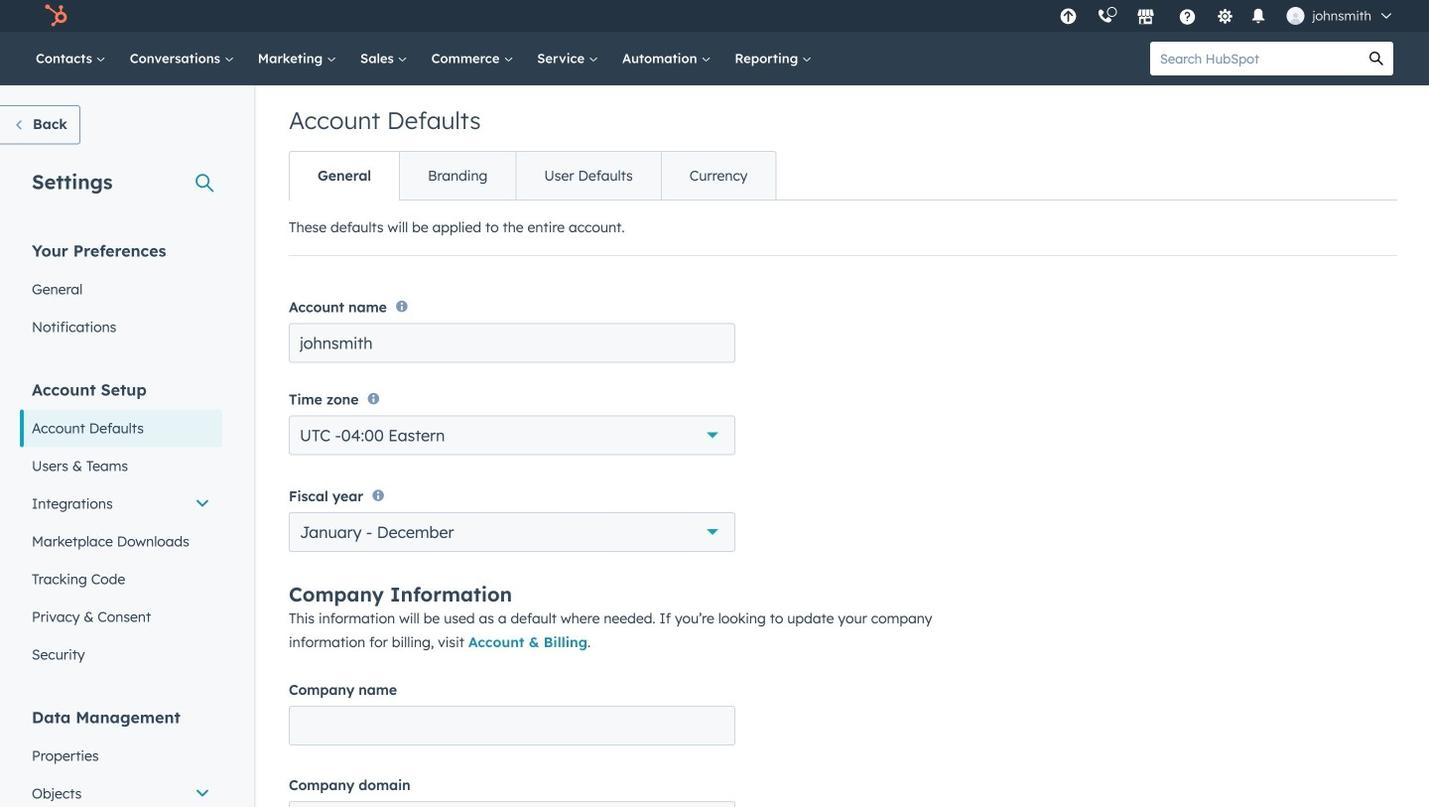 Task type: describe. For each thing, give the bounding box(es) containing it.
marketplaces image
[[1137, 9, 1155, 27]]

Search HubSpot search field
[[1151, 42, 1360, 75]]



Task type: vqa. For each thing, say whether or not it's contained in the screenshot.
data management ELEMENT
yes



Task type: locate. For each thing, give the bounding box(es) containing it.
account setup element
[[20, 379, 222, 674]]

john smith image
[[1287, 7, 1305, 25]]

data management element
[[20, 706, 222, 807]]

your preferences element
[[20, 240, 222, 346]]

navigation
[[289, 151, 777, 201]]

menu
[[1050, 0, 1406, 32]]

None text field
[[289, 323, 736, 363], [289, 706, 736, 746], [289, 801, 736, 807], [289, 323, 736, 363], [289, 706, 736, 746], [289, 801, 736, 807]]



